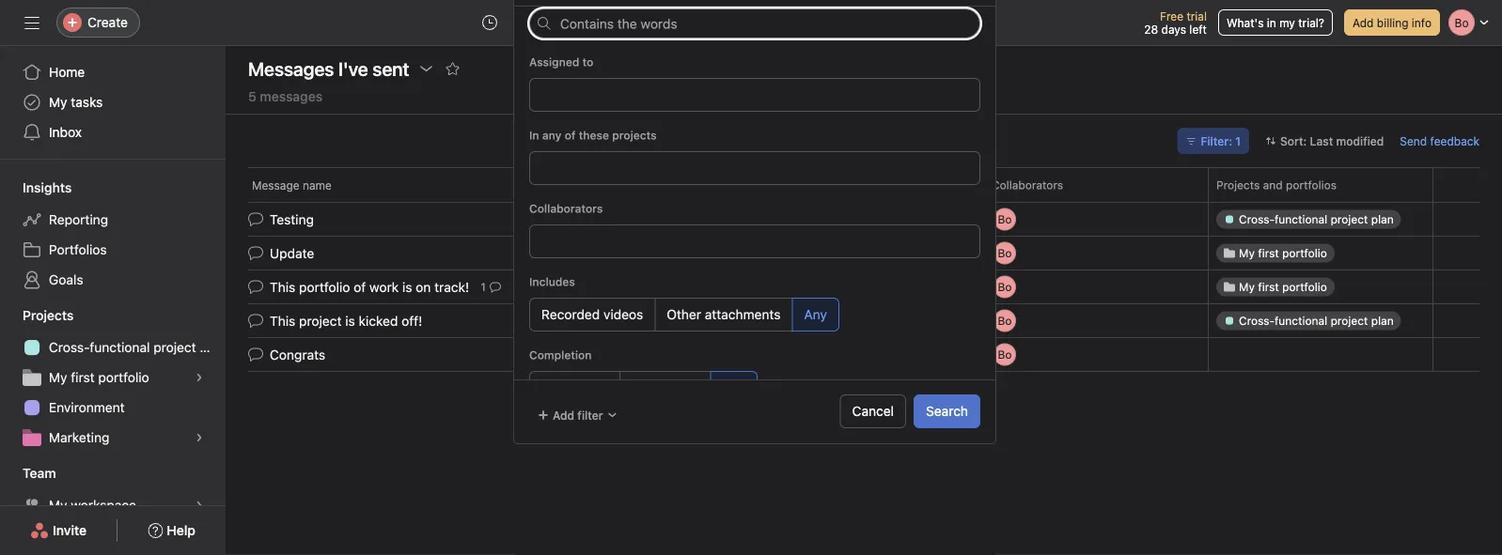 Task type: describe. For each thing, give the bounding box(es) containing it.
help button
[[136, 514, 208, 548]]

inbox
[[49, 125, 82, 140]]

tasks
[[71, 94, 103, 110]]

see details, my workspace image
[[194, 500, 205, 511]]

feedback
[[1431, 134, 1480, 148]]

what's in my trial?
[[1227, 16, 1325, 29]]

these
[[579, 129, 609, 142]]

last
[[1310, 134, 1333, 148]]

collaborators inside column header
[[992, 179, 1063, 192]]

home
[[49, 64, 85, 80]]

goals
[[49, 272, 83, 288]]

cancel button
[[840, 395, 906, 429]]

any
[[542, 129, 562, 142]]

free trial 28 days left
[[1144, 9, 1207, 36]]

conversation name for update cell
[[226, 236, 983, 271]]

this project is kicked off! row
[[226, 302, 1502, 340]]

collaborators column header
[[983, 167, 1214, 202]]

recorded
[[542, 307, 600, 322]]

this portfolio of work is on track!
[[270, 279, 469, 295]]

info
[[1412, 16, 1432, 29]]

sort: last modified
[[1280, 134, 1384, 148]]

videos
[[604, 307, 643, 322]]

inbox link
[[11, 118, 214, 148]]

cross-
[[49, 340, 90, 355]]

projects for projects
[[23, 308, 74, 323]]

insights element
[[0, 171, 226, 299]]

my first portfolio link
[[11, 363, 214, 393]]

home link
[[11, 57, 214, 87]]

add to starred image
[[445, 61, 460, 76]]

congrats row
[[226, 336, 1502, 374]]

add for add billing info
[[1353, 16, 1374, 29]]

Any radio
[[710, 371, 758, 405]]

marketing link
[[11, 423, 214, 453]]

conversation name for congrats cell
[[226, 338, 983, 372]]

Recorded videos radio
[[529, 298, 656, 332]]

my
[[1280, 16, 1295, 29]]

filter:
[[1201, 134, 1232, 148]]

search inside list box
[[561, 15, 604, 30]]

environment
[[49, 400, 125, 416]]

on
[[416, 279, 431, 295]]

Any radio
[[792, 298, 839, 332]]

and
[[1263, 179, 1283, 192]]

conversation name for this project is kicked off! cell
[[226, 304, 983, 338]]

add filter button
[[529, 402, 627, 429]]

any for other attachments
[[804, 307, 827, 322]]

projects
[[612, 129, 657, 142]]

team button
[[0, 464, 56, 483]]

send feedback link
[[1400, 133, 1480, 149]]

marketing
[[49, 430, 109, 446]]

1 button
[[477, 278, 505, 297]]

of for work
[[354, 279, 366, 295]]

other
[[667, 307, 701, 322]]

project inside conversation name for this project is kicked off! cell
[[299, 313, 342, 329]]

see details, marketing image
[[194, 432, 205, 444]]

messages
[[248, 57, 334, 79]]

congrats
[[270, 347, 325, 363]]

In any of these projects text field
[[537, 157, 551, 180]]

track!
[[435, 279, 469, 295]]

5
[[248, 89, 256, 104]]

5 messages button
[[248, 89, 323, 114]]

add billing info button
[[1344, 9, 1440, 36]]

tree grid containing testing
[[226, 201, 1502, 374]]

off!
[[402, 313, 422, 329]]

my tasks
[[49, 94, 103, 110]]

goals link
[[11, 265, 214, 295]]

first
[[71, 370, 95, 385]]

work
[[369, 279, 399, 295]]

in
[[529, 129, 539, 142]]

history image
[[482, 15, 497, 30]]

sort: last modified button
[[1257, 128, 1393, 154]]

see details, my first portfolio image
[[194, 372, 205, 384]]

days
[[1162, 23, 1186, 36]]

hide sidebar image
[[24, 15, 39, 30]]

of for these
[[565, 129, 576, 142]]

portfolios
[[1286, 179, 1337, 192]]

message name
[[252, 179, 332, 192]]

assigned
[[529, 55, 579, 69]]

what's
[[1227, 16, 1264, 29]]

5 messages
[[248, 89, 323, 104]]

this for this portfolio of work is on track!
[[270, 279, 295, 295]]

testing
[[270, 212, 314, 227]]

filter: 1
[[1201, 134, 1241, 148]]

cell for testing
[[1208, 202, 1434, 237]]

my for my tasks
[[49, 94, 67, 110]]

1 vertical spatial collaborators
[[529, 202, 603, 215]]

Completed radio
[[529, 371, 620, 405]]

includes option group
[[529, 298, 981, 332]]

includes
[[529, 275, 575, 289]]

cancel
[[852, 404, 894, 419]]

name
[[303, 179, 332, 192]]

any for incomplete
[[723, 380, 746, 396]]

my workspace link
[[11, 491, 214, 521]]

kicked
[[359, 313, 398, 329]]

to
[[583, 55, 594, 69]]

free
[[1160, 9, 1184, 23]]

filter
[[578, 409, 603, 422]]

teams element
[[0, 457, 226, 525]]

this project is kicked off!
[[270, 313, 422, 329]]

cell for congrats
[[1208, 338, 1434, 372]]

cell for this portfolio of work is on track!
[[1208, 270, 1434, 305]]

team
[[23, 466, 56, 481]]



Task type: vqa. For each thing, say whether or not it's contained in the screenshot.
third cell from the top of the page
yes



Task type: locate. For each thing, give the bounding box(es) containing it.
2 this from the top
[[270, 313, 295, 329]]

invite button
[[18, 514, 99, 548]]

portfolio
[[299, 279, 350, 295], [98, 370, 149, 385]]

messages
[[260, 89, 323, 104]]

trial?
[[1299, 16, 1325, 29]]

1 horizontal spatial is
[[402, 279, 412, 295]]

3 cell from the top
[[1208, 270, 1434, 305]]

cell for this project is kicked off!
[[1208, 304, 1434, 338]]

1 horizontal spatial add
[[1353, 16, 1374, 29]]

projects left 'and'
[[1217, 179, 1260, 192]]

add filter
[[553, 409, 603, 422]]

1 horizontal spatial project
[[299, 313, 342, 329]]

1 horizontal spatial search
[[926, 404, 968, 419]]

projects for projects and portfolios
[[1217, 179, 1260, 192]]

is inside row
[[345, 313, 355, 329]]

reporting
[[49, 212, 108, 228]]

1 vertical spatial my
[[49, 370, 67, 385]]

portfolio down cross-functional project plan link on the left of page
[[98, 370, 149, 385]]

1 horizontal spatial 1
[[1236, 134, 1241, 148]]

search button
[[529, 8, 981, 38], [914, 395, 981, 429]]

1 vertical spatial search
[[926, 404, 968, 419]]

1 horizontal spatial any
[[804, 307, 827, 322]]

conversation name for testing cell
[[226, 202, 983, 237]]

help
[[167, 523, 195, 539]]

search up to
[[561, 15, 604, 30]]

0 horizontal spatial add
[[553, 409, 574, 422]]

1 right the track!
[[481, 281, 486, 294]]

Incomplete radio
[[619, 371, 711, 405]]

of right the any
[[565, 129, 576, 142]]

this for this project is kicked off!
[[270, 313, 295, 329]]

1 inside "button"
[[481, 281, 486, 294]]

my for my workspace
[[49, 498, 67, 513]]

left
[[1190, 23, 1207, 36]]

completion
[[529, 349, 592, 362]]

this inside row
[[270, 279, 295, 295]]

cross-functional project plan link
[[11, 333, 225, 363]]

0 vertical spatial portfolio
[[299, 279, 350, 295]]

1 horizontal spatial of
[[565, 129, 576, 142]]

0 vertical spatial search button
[[529, 8, 981, 38]]

in
[[1267, 16, 1277, 29]]

1 vertical spatial search button
[[914, 395, 981, 429]]

portfolio up this project is kicked off!
[[299, 279, 350, 295]]

add inside dropdown button
[[553, 409, 574, 422]]

my
[[49, 94, 67, 110], [49, 370, 67, 385], [49, 498, 67, 513]]

any
[[804, 307, 827, 322], [723, 380, 746, 396]]

add
[[1353, 16, 1374, 29], [553, 409, 574, 422]]

3 my from the top
[[49, 498, 67, 513]]

add left billing
[[1353, 16, 1374, 29]]

2 vertical spatial my
[[49, 498, 67, 513]]

1 vertical spatial projects
[[23, 308, 74, 323]]

row containing message name
[[226, 167, 1502, 202]]

5 cell from the top
[[1208, 338, 1434, 372]]

0 vertical spatial search
[[561, 15, 604, 30]]

project inside cross-functional project plan link
[[154, 340, 196, 355]]

create
[[87, 15, 128, 30]]

my tasks link
[[11, 87, 214, 118]]

projects button
[[0, 306, 74, 325]]

i've sent
[[338, 57, 409, 79]]

0 vertical spatial 1
[[1236, 134, 1241, 148]]

project left plan
[[154, 340, 196, 355]]

recorded videos
[[542, 307, 643, 322]]

0 horizontal spatial is
[[345, 313, 355, 329]]

0 horizontal spatial portfolio
[[98, 370, 149, 385]]

this portfolio of work is on track! row
[[226, 268, 1502, 306]]

0 horizontal spatial of
[[354, 279, 366, 295]]

project up congrats at the left
[[299, 313, 342, 329]]

this down update
[[270, 279, 295, 295]]

0 vertical spatial add
[[1353, 16, 1374, 29]]

4 cell from the top
[[1208, 304, 1434, 338]]

add inside button
[[1353, 16, 1374, 29]]

projects
[[1217, 179, 1260, 192], [23, 308, 74, 323]]

row
[[533, 84, 977, 111], [226, 167, 1502, 202], [248, 201, 1480, 203], [533, 230, 977, 258]]

portfolio inside cell
[[299, 279, 350, 295]]

1 vertical spatial 1
[[481, 281, 486, 294]]

projects up cross-
[[23, 308, 74, 323]]

1 horizontal spatial projects
[[1217, 179, 1260, 192]]

projects and portfolios column header
[[1208, 167, 1438, 202]]

any right incomplete
[[723, 380, 746, 396]]

1 vertical spatial this
[[270, 313, 295, 329]]

collaborators
[[992, 179, 1063, 192], [529, 202, 603, 215]]

insights
[[23, 180, 72, 196]]

0 horizontal spatial projects
[[23, 308, 74, 323]]

my left tasks
[[49, 94, 67, 110]]

search
[[561, 15, 604, 30], [926, 404, 968, 419]]

testing row
[[226, 201, 1502, 238]]

cross-functional project plan
[[49, 340, 225, 355]]

1 cell from the top
[[1208, 202, 1434, 237]]

projects element
[[0, 299, 226, 457]]

of inside cell
[[354, 279, 366, 295]]

my left first at the left of page
[[49, 370, 67, 385]]

create button
[[56, 8, 140, 38]]

global element
[[0, 46, 226, 159]]

is left kicked
[[345, 313, 355, 329]]

environment link
[[11, 393, 214, 423]]

my workspace
[[49, 498, 136, 513]]

add left filter
[[553, 409, 574, 422]]

in any of these projects
[[529, 129, 657, 142]]

this inside row
[[270, 313, 295, 329]]

cell for update
[[1208, 236, 1434, 271]]

1 vertical spatial add
[[553, 409, 574, 422]]

send
[[1400, 134, 1427, 148]]

add billing info
[[1353, 16, 1432, 29]]

1 right filter:
[[1236, 134, 1241, 148]]

1 vertical spatial of
[[354, 279, 366, 295]]

my inside my first portfolio link
[[49, 370, 67, 385]]

incomplete
[[632, 380, 699, 396]]

1 my from the top
[[49, 94, 67, 110]]

conversation name for this portfolio of work is on track! cell
[[226, 270, 983, 305]]

search list box
[[529, 8, 981, 38]]

1 vertical spatial any
[[723, 380, 746, 396]]

my for my first portfolio
[[49, 370, 67, 385]]

Other attachments radio
[[655, 298, 793, 332]]

portfolios
[[49, 242, 107, 258]]

portfolios link
[[11, 235, 214, 265]]

actions image
[[419, 61, 434, 76]]

0 vertical spatial projects
[[1217, 179, 1260, 192]]

0 vertical spatial any
[[804, 307, 827, 322]]

message
[[252, 179, 300, 192]]

0 vertical spatial of
[[565, 129, 576, 142]]

completion option group
[[529, 371, 981, 405]]

of left work
[[354, 279, 366, 295]]

projects inside dropdown button
[[23, 308, 74, 323]]

1 this from the top
[[270, 279, 295, 295]]

billing
[[1377, 16, 1409, 29]]

reporting link
[[11, 205, 214, 235]]

1 horizontal spatial portfolio
[[299, 279, 350, 295]]

any inside any radio
[[804, 307, 827, 322]]

any down this portfolio of work is on track! row
[[804, 307, 827, 322]]

my up invite button
[[49, 498, 67, 513]]

tree grid
[[226, 201, 1502, 374]]

1 vertical spatial portfolio
[[98, 370, 149, 385]]

2 cell from the top
[[1208, 236, 1434, 271]]

my inside my workspace 'link'
[[49, 498, 67, 513]]

1 inside button
[[1236, 134, 1241, 148]]

other attachments
[[667, 307, 781, 322]]

1 vertical spatial is
[[345, 313, 355, 329]]

of
[[565, 129, 576, 142], [354, 279, 366, 295]]

any inside any option
[[723, 380, 746, 396]]

send feedback
[[1400, 134, 1480, 148]]

update row
[[226, 235, 1502, 272]]

0 horizontal spatial project
[[154, 340, 196, 355]]

cell
[[1208, 202, 1434, 237], [1208, 236, 1434, 271], [1208, 270, 1434, 305], [1208, 304, 1434, 338], [1208, 338, 1434, 372]]

is inside row
[[402, 279, 412, 295]]

plan
[[200, 340, 225, 355]]

0 vertical spatial project
[[299, 313, 342, 329]]

projects inside column header
[[1217, 179, 1260, 192]]

0 horizontal spatial collaborators
[[529, 202, 603, 215]]

projects and portfolios
[[1217, 179, 1337, 192]]

functional
[[90, 340, 150, 355]]

my first portfolio
[[49, 370, 149, 385]]

0 vertical spatial my
[[49, 94, 67, 110]]

add for add filter
[[553, 409, 574, 422]]

completed
[[542, 380, 608, 396]]

1 horizontal spatial collaborators
[[992, 179, 1063, 192]]

0 horizontal spatial 1
[[481, 281, 486, 294]]

workspace
[[71, 498, 136, 513]]

invite
[[53, 523, 87, 539]]

update
[[270, 246, 314, 261]]

0 vertical spatial this
[[270, 279, 295, 295]]

my inside my tasks link
[[49, 94, 67, 110]]

search right "cancel"
[[926, 404, 968, 419]]

0 vertical spatial collaborators
[[992, 179, 1063, 192]]

is left the 'on'
[[402, 279, 412, 295]]

portfolio inside projects element
[[98, 370, 149, 385]]

messages i've sent
[[248, 57, 409, 79]]

Contains the words text field
[[529, 8, 981, 39]]

assigned to
[[529, 55, 594, 69]]

0 horizontal spatial any
[[723, 380, 746, 396]]

2 my from the top
[[49, 370, 67, 385]]

what's in my trial? button
[[1218, 9, 1333, 36]]

filter: 1 button
[[1178, 128, 1249, 154]]

0 horizontal spatial search
[[561, 15, 604, 30]]

1 vertical spatial project
[[154, 340, 196, 355]]

this up congrats at the left
[[270, 313, 295, 329]]

sort:
[[1280, 134, 1307, 148]]

0 vertical spatial is
[[402, 279, 412, 295]]

28
[[1144, 23, 1158, 36]]



